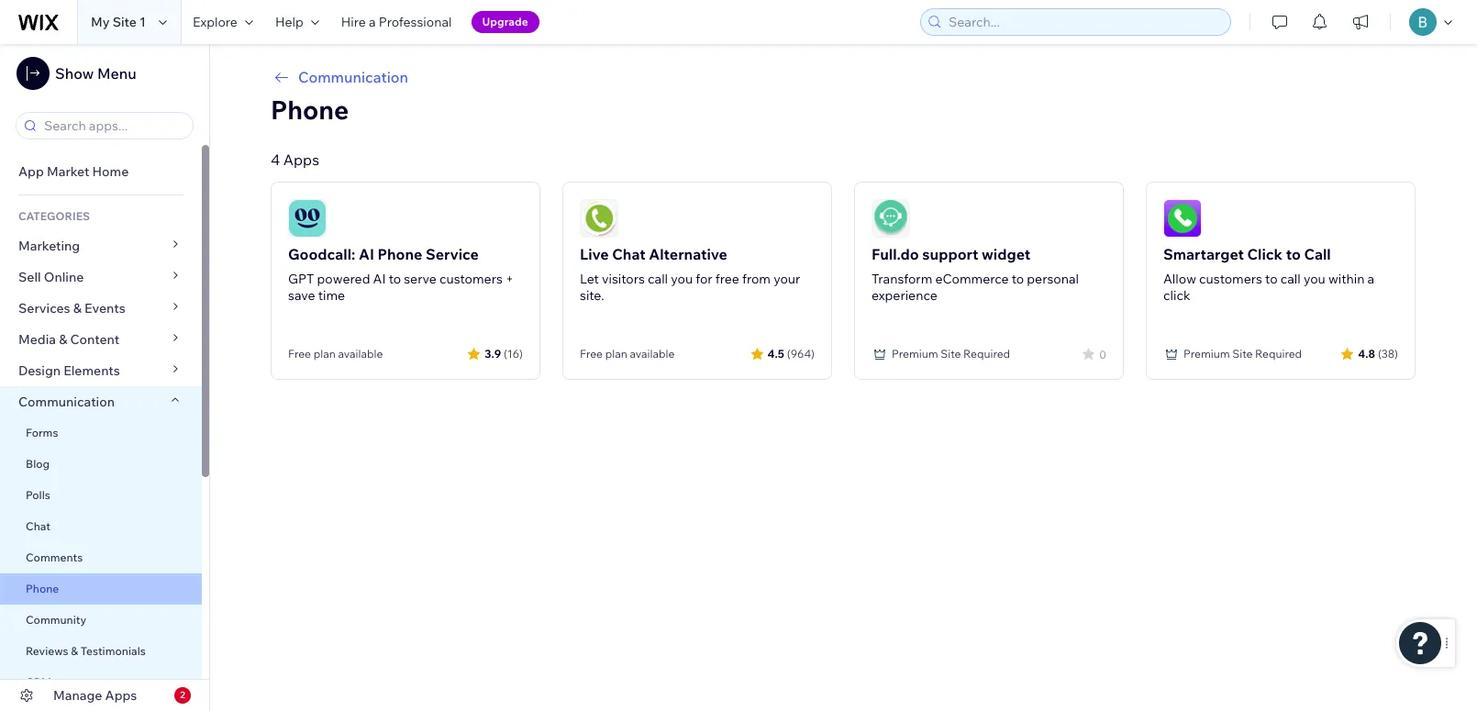 Task type: vqa. For each thing, say whether or not it's contained in the screenshot.
GPT
yes



Task type: locate. For each thing, give the bounding box(es) containing it.
plan for goodcall:
[[314, 347, 336, 361]]

1 horizontal spatial required
[[1256, 347, 1303, 361]]

(964)
[[787, 346, 815, 360]]

0 vertical spatial communication link
[[271, 66, 1416, 88]]

you down call
[[1304, 271, 1326, 287]]

0 vertical spatial ai
[[359, 245, 374, 263]]

services
[[18, 300, 70, 317]]

2 vertical spatial &
[[71, 644, 78, 658]]

1 horizontal spatial free plan available
[[580, 347, 675, 361]]

to
[[1287, 245, 1301, 263], [389, 271, 401, 287], [1012, 271, 1025, 287], [1266, 271, 1278, 287]]

0 vertical spatial phone
[[271, 94, 349, 126]]

free down the save
[[288, 347, 311, 361]]

call
[[1305, 245, 1332, 263]]

0 horizontal spatial apps
[[105, 687, 137, 704]]

allow
[[1164, 271, 1197, 287]]

site for full.do support widget
[[941, 347, 961, 361]]

1 horizontal spatial communication
[[298, 68, 408, 86]]

site
[[113, 14, 137, 30], [941, 347, 961, 361], [1233, 347, 1253, 361]]

0 horizontal spatial required
[[964, 347, 1011, 361]]

explore
[[193, 14, 238, 30]]

my
[[91, 14, 110, 30]]

2 you from the left
[[1304, 271, 1326, 287]]

premium down the experience in the top of the page
[[892, 347, 939, 361]]

sidebar element
[[0, 44, 210, 711]]

2 free from the left
[[580, 347, 603, 361]]

comments
[[26, 551, 83, 564]]

& left the events on the top of page
[[73, 300, 82, 317]]

2 free plan available from the left
[[580, 347, 675, 361]]

1 premium site required from the left
[[892, 347, 1011, 361]]

1 horizontal spatial free
[[580, 347, 603, 361]]

1 vertical spatial communication
[[18, 394, 118, 410]]

1 horizontal spatial available
[[630, 347, 675, 361]]

to down 'click'
[[1266, 271, 1278, 287]]

0 horizontal spatial you
[[671, 271, 693, 287]]

1 horizontal spatial plan
[[605, 347, 628, 361]]

0 vertical spatial chat
[[612, 245, 646, 263]]

1 free from the left
[[288, 347, 311, 361]]

0 horizontal spatial chat
[[26, 520, 50, 533]]

0 horizontal spatial call
[[648, 271, 668, 287]]

1 call from the left
[[648, 271, 668, 287]]

0 vertical spatial a
[[369, 14, 376, 30]]

1 horizontal spatial you
[[1304, 271, 1326, 287]]

(16)
[[504, 346, 523, 360]]

chat down polls
[[26, 520, 50, 533]]

hire
[[341, 14, 366, 30]]

1 vertical spatial communication link
[[0, 386, 202, 418]]

0
[[1100, 347, 1107, 361]]

crm
[[26, 676, 51, 689]]

1 you from the left
[[671, 271, 693, 287]]

let
[[580, 271, 599, 287]]

2 required from the left
[[1256, 347, 1303, 361]]

premium
[[892, 347, 939, 361], [1184, 347, 1230, 361]]

ai right powered
[[373, 271, 386, 287]]

premium down "click"
[[1184, 347, 1230, 361]]

phone down comments at the left of page
[[26, 582, 59, 596]]

1 plan from the left
[[314, 347, 336, 361]]

0 horizontal spatial a
[[369, 14, 376, 30]]

2 available from the left
[[630, 347, 675, 361]]

chat up visitors on the top of the page
[[612, 245, 646, 263]]

1 horizontal spatial phone
[[271, 94, 349, 126]]

required for call
[[1256, 347, 1303, 361]]

premium for smartarget
[[1184, 347, 1230, 361]]

to inside goodcall: ai phone service gpt powered ai to serve customers + save time
[[389, 271, 401, 287]]

to down widget
[[1012, 271, 1025, 287]]

available down time
[[338, 347, 383, 361]]

show
[[55, 64, 94, 83]]

apps right the 4
[[283, 151, 319, 169]]

1 available from the left
[[338, 347, 383, 361]]

0 vertical spatial &
[[73, 300, 82, 317]]

full.do support widget logo image
[[872, 199, 911, 238]]

1 horizontal spatial site
[[941, 347, 961, 361]]

personal
[[1027, 271, 1079, 287]]

Search... field
[[944, 9, 1225, 35]]

free
[[716, 271, 740, 287]]

full.do
[[872, 245, 919, 263]]

1 horizontal spatial chat
[[612, 245, 646, 263]]

to left the serve at left
[[389, 271, 401, 287]]

communication down hire
[[298, 68, 408, 86]]

1 vertical spatial chat
[[26, 520, 50, 533]]

free plan available for live
[[580, 347, 675, 361]]

call inside smartarget click to call allow customers to call you within a click
[[1281, 271, 1301, 287]]

ai
[[359, 245, 374, 263], [373, 271, 386, 287]]

1 vertical spatial &
[[59, 331, 67, 348]]

apps
[[283, 151, 319, 169], [105, 687, 137, 704]]

0 horizontal spatial phone
[[26, 582, 59, 596]]

0 horizontal spatial customers
[[440, 271, 503, 287]]

sell
[[18, 269, 41, 285]]

ai up powered
[[359, 245, 374, 263]]

1 horizontal spatial call
[[1281, 271, 1301, 287]]

marketing
[[18, 238, 80, 254]]

site left 1 on the left top of the page
[[113, 14, 137, 30]]

0 horizontal spatial plan
[[314, 347, 336, 361]]

2 horizontal spatial site
[[1233, 347, 1253, 361]]

premium site required down the experience in the top of the page
[[892, 347, 1011, 361]]

phone
[[271, 94, 349, 126], [378, 245, 423, 263], [26, 582, 59, 596]]

1 free plan available from the left
[[288, 347, 383, 361]]

1 premium from the left
[[892, 347, 939, 361]]

premium site required for transform
[[892, 347, 1011, 361]]

call down 'click'
[[1281, 271, 1301, 287]]

phone up 4 apps
[[271, 94, 349, 126]]

required down ecommerce
[[964, 347, 1011, 361]]

community link
[[0, 605, 202, 636]]

support
[[923, 245, 979, 263]]

0 horizontal spatial available
[[338, 347, 383, 361]]

2 vertical spatial phone
[[26, 582, 59, 596]]

upgrade button
[[471, 11, 539, 33]]

communication link
[[271, 66, 1416, 88], [0, 386, 202, 418]]

apps inside sidebar element
[[105, 687, 137, 704]]

1 required from the left
[[964, 347, 1011, 361]]

hire a professional
[[341, 14, 452, 30]]

plan down visitors on the top of the page
[[605, 347, 628, 361]]

free for goodcall: ai phone service
[[288, 347, 311, 361]]

a right 'within'
[[1368, 271, 1375, 287]]

required
[[964, 347, 1011, 361], [1256, 347, 1303, 361]]

free
[[288, 347, 311, 361], [580, 347, 603, 361]]

site down ecommerce
[[941, 347, 961, 361]]

call inside live chat alternative let visitors call you for free from your site.
[[648, 271, 668, 287]]

chat
[[612, 245, 646, 263], [26, 520, 50, 533]]

customers down service
[[440, 271, 503, 287]]

2 plan from the left
[[605, 347, 628, 361]]

your
[[774, 271, 801, 287]]

2 premium site required from the left
[[1184, 347, 1303, 361]]

you left for on the top
[[671, 271, 693, 287]]

market
[[47, 163, 89, 180]]

0 vertical spatial apps
[[283, 151, 319, 169]]

site down smartarget click to call allow customers to call you within a click
[[1233, 347, 1253, 361]]

plan down time
[[314, 347, 336, 361]]

& right reviews
[[71, 644, 78, 658]]

0 horizontal spatial free plan available
[[288, 347, 383, 361]]

2 premium from the left
[[1184, 347, 1230, 361]]

2 horizontal spatial phone
[[378, 245, 423, 263]]

smartarget click to call allow customers to call you within a click
[[1164, 245, 1375, 304]]

phone up the serve at left
[[378, 245, 423, 263]]

1 vertical spatial apps
[[105, 687, 137, 704]]

required for transform
[[964, 347, 1011, 361]]

live chat alternative logo image
[[580, 199, 619, 238]]

widget
[[982, 245, 1031, 263]]

to inside full.do support widget transform ecommerce to personal experience
[[1012, 271, 1025, 287]]

site for smartarget click to call
[[1233, 347, 1253, 361]]

& for events
[[73, 300, 82, 317]]

1 horizontal spatial a
[[1368, 271, 1375, 287]]

available down visitors on the top of the page
[[630, 347, 675, 361]]

0 horizontal spatial premium site required
[[892, 347, 1011, 361]]

customers down the smartarget
[[1200, 271, 1263, 287]]

1 horizontal spatial communication link
[[271, 66, 1416, 88]]

within
[[1329, 271, 1365, 287]]

required down smartarget click to call allow customers to call you within a click
[[1256, 347, 1303, 361]]

1 horizontal spatial customers
[[1200, 271, 1263, 287]]

premium site required down smartarget click to call allow customers to call you within a click
[[1184, 347, 1303, 361]]

media & content
[[18, 331, 120, 348]]

0 horizontal spatial free
[[288, 347, 311, 361]]

media
[[18, 331, 56, 348]]

1 vertical spatial phone
[[378, 245, 423, 263]]

1 customers from the left
[[440, 271, 503, 287]]

2 customers from the left
[[1200, 271, 1263, 287]]

for
[[696, 271, 713, 287]]

polls link
[[0, 480, 202, 511]]

call right visitors on the top of the page
[[648, 271, 668, 287]]

a right hire
[[369, 14, 376, 30]]

1 horizontal spatial premium site required
[[1184, 347, 1303, 361]]

premium for full.do
[[892, 347, 939, 361]]

communication down design elements
[[18, 394, 118, 410]]

click
[[1164, 287, 1191, 304]]

free plan available down site.
[[580, 347, 675, 361]]

apps for 4 apps
[[283, 151, 319, 169]]

available
[[338, 347, 383, 361], [630, 347, 675, 361]]

chat inside live chat alternative let visitors call you for free from your site.
[[612, 245, 646, 263]]

powered
[[317, 271, 370, 287]]

chat link
[[0, 511, 202, 542]]

Search apps... field
[[39, 113, 187, 139]]

2 call from the left
[[1281, 271, 1301, 287]]

apps right manage
[[105, 687, 137, 704]]

0 horizontal spatial premium
[[892, 347, 939, 361]]

0 horizontal spatial communication
[[18, 394, 118, 410]]

to left call
[[1287, 245, 1301, 263]]

1 vertical spatial ai
[[373, 271, 386, 287]]

1 horizontal spatial apps
[[283, 151, 319, 169]]

free plan available down time
[[288, 347, 383, 361]]

phone inside goodcall: ai phone service gpt powered ai to serve customers + save time
[[378, 245, 423, 263]]

free down site.
[[580, 347, 603, 361]]

+
[[506, 271, 514, 287]]

forms
[[26, 426, 58, 440]]

reviews & testimonials
[[26, 644, 146, 658]]

1 horizontal spatial premium
[[1184, 347, 1230, 361]]

marketing link
[[0, 230, 202, 262]]

alternative
[[649, 245, 728, 263]]

customers
[[440, 271, 503, 287], [1200, 271, 1263, 287]]

& right media
[[59, 331, 67, 348]]

0 horizontal spatial communication link
[[0, 386, 202, 418]]

free plan available
[[288, 347, 383, 361], [580, 347, 675, 361]]

call
[[648, 271, 668, 287], [1281, 271, 1301, 287]]

goodcall: ai phone service  logo image
[[288, 199, 327, 238]]

1 vertical spatial a
[[1368, 271, 1375, 287]]

a
[[369, 14, 376, 30], [1368, 271, 1375, 287]]

3.9 (16)
[[485, 346, 523, 360]]



Task type: describe. For each thing, give the bounding box(es) containing it.
show menu button
[[17, 57, 136, 90]]

online
[[44, 269, 84, 285]]

design elements link
[[0, 355, 202, 386]]

(38)
[[1379, 346, 1399, 360]]

4
[[271, 151, 280, 169]]

plan for live
[[605, 347, 628, 361]]

blog link
[[0, 449, 202, 480]]

free plan available for goodcall:
[[288, 347, 383, 361]]

categories
[[18, 209, 90, 223]]

transform
[[872, 271, 933, 287]]

1
[[140, 14, 146, 30]]

goodcall:
[[288, 245, 356, 263]]

app market home
[[18, 163, 129, 180]]

forms link
[[0, 418, 202, 449]]

comments link
[[0, 542, 202, 574]]

show menu
[[55, 64, 136, 83]]

click
[[1248, 245, 1283, 263]]

upgrade
[[482, 15, 528, 28]]

a inside smartarget click to call allow customers to call you within a click
[[1368, 271, 1375, 287]]

home
[[92, 163, 129, 180]]

polls
[[26, 488, 50, 502]]

service
[[426, 245, 479, 263]]

blog
[[26, 457, 50, 471]]

premium site required for call
[[1184, 347, 1303, 361]]

live
[[580, 245, 609, 263]]

from
[[743, 271, 771, 287]]

0 horizontal spatial site
[[113, 14, 137, 30]]

live chat alternative let visitors call you for free from your site.
[[580, 245, 801, 304]]

design
[[18, 363, 61, 379]]

goodcall: ai phone service gpt powered ai to serve customers + save time
[[288, 245, 514, 304]]

apps for manage apps
[[105, 687, 137, 704]]

professional
[[379, 14, 452, 30]]

communication inside sidebar element
[[18, 394, 118, 410]]

save
[[288, 287, 315, 304]]

experience
[[872, 287, 938, 304]]

free for live chat alternative
[[580, 347, 603, 361]]

community
[[26, 613, 86, 627]]

smartarget
[[1164, 245, 1245, 263]]

serve
[[404, 271, 437, 287]]

testimonials
[[81, 644, 146, 658]]

4 apps
[[271, 151, 319, 169]]

sell online
[[18, 269, 84, 285]]

customers inside smartarget click to call allow customers to call you within a click
[[1200, 271, 1263, 287]]

reviews & testimonials link
[[0, 636, 202, 667]]

manage
[[53, 687, 102, 704]]

& for testimonials
[[71, 644, 78, 658]]

media & content link
[[0, 324, 202, 355]]

visitors
[[602, 271, 645, 287]]

you inside smartarget click to call allow customers to call you within a click
[[1304, 271, 1326, 287]]

menu
[[97, 64, 136, 83]]

4.5
[[768, 346, 785, 360]]

help
[[275, 14, 304, 30]]

design elements
[[18, 363, 120, 379]]

crm link
[[0, 667, 202, 699]]

app market home link
[[0, 156, 202, 187]]

phone link
[[0, 574, 202, 605]]

chat inside chat link
[[26, 520, 50, 533]]

4.5 (964)
[[768, 346, 815, 360]]

time
[[318, 287, 345, 304]]

available for ai
[[338, 347, 383, 361]]

manage apps
[[53, 687, 137, 704]]

ecommerce
[[936, 271, 1009, 287]]

services & events link
[[0, 293, 202, 324]]

2
[[180, 689, 185, 701]]

reviews
[[26, 644, 68, 658]]

customers inside goodcall: ai phone service gpt powered ai to serve customers + save time
[[440, 271, 503, 287]]

available for chat
[[630, 347, 675, 361]]

sell online link
[[0, 262, 202, 293]]

events
[[85, 300, 126, 317]]

my site 1
[[91, 14, 146, 30]]

0 vertical spatial communication
[[298, 68, 408, 86]]

services & events
[[18, 300, 126, 317]]

4.8
[[1359, 346, 1376, 360]]

help button
[[264, 0, 330, 44]]

full.do support widget transform ecommerce to personal experience
[[872, 245, 1079, 304]]

& for content
[[59, 331, 67, 348]]

smartarget click to call logo image
[[1164, 199, 1202, 238]]

hire a professional link
[[330, 0, 463, 44]]

site.
[[580, 287, 604, 304]]

you inside live chat alternative let visitors call you for free from your site.
[[671, 271, 693, 287]]

3.9
[[485, 346, 501, 360]]

gpt
[[288, 271, 314, 287]]

4.8 (38)
[[1359, 346, 1399, 360]]

elements
[[64, 363, 120, 379]]

app
[[18, 163, 44, 180]]

phone inside phone 'link'
[[26, 582, 59, 596]]



